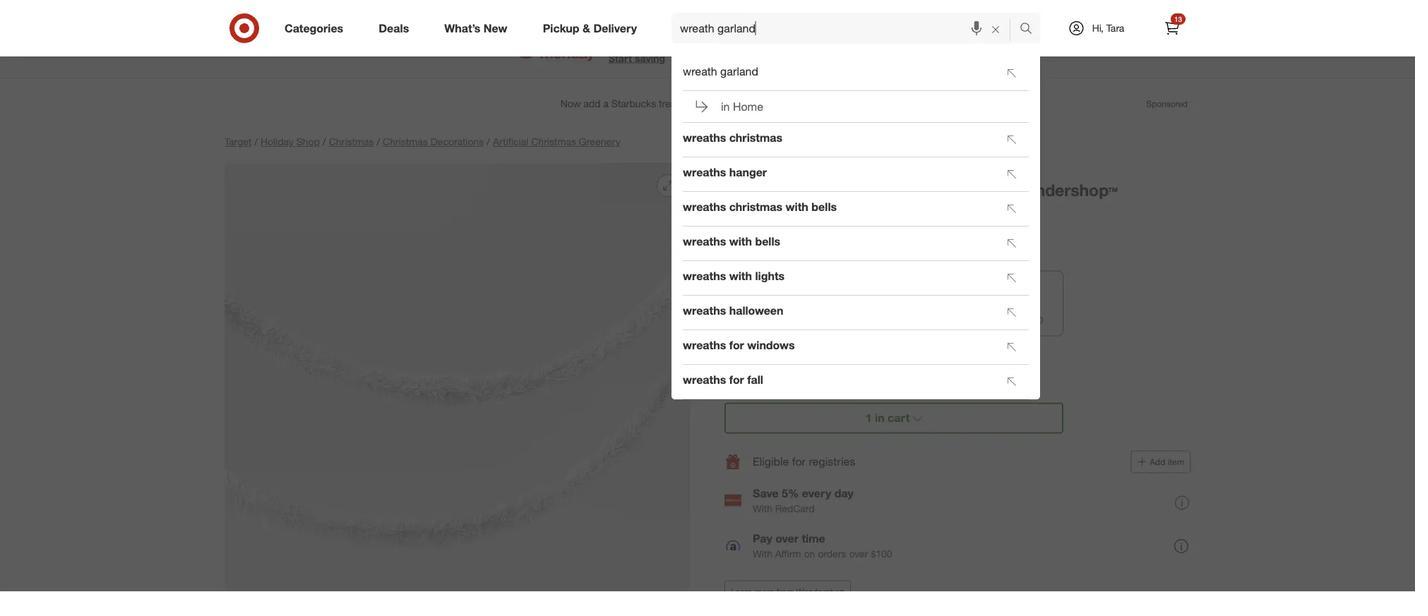 Task type: vqa. For each thing, say whether or not it's contained in the screenshot.
the 'Women's Midi Smoked Sundress - A New Day™ Pink Striped M' image
no



Task type: locate. For each thing, give the bounding box(es) containing it.
1 vertical spatial for
[[730, 373, 745, 387]]

bells right 5
[[812, 200, 837, 214]]

8 wreaths from the top
[[683, 373, 726, 387]]

hours
[[792, 315, 814, 325], [803, 371, 831, 385]]

1 vertical spatial pickup
[[734, 298, 771, 312]]

3 / from the left
[[377, 136, 380, 148]]

1 vertical spatial over
[[850, 548, 869, 561]]

0 vertical spatial pickup
[[543, 21, 580, 35]]

at
[[850, 204, 859, 216], [768, 349, 779, 363]]

pickup & delivery
[[543, 21, 637, 35]]

christmas
[[329, 136, 374, 148], [383, 136, 428, 148], [531, 136, 577, 148], [802, 180, 882, 200]]

add item button
[[1131, 451, 1191, 474]]

wreaths inside wreaths hanger link
[[683, 166, 726, 179]]

incredible
[[729, 32, 792, 49]]

hours up charlotte
[[792, 315, 814, 325]]

within down 'up'
[[760, 371, 790, 385]]

wreaths inside wreaths for fall link
[[683, 373, 726, 387]]

lights
[[756, 270, 785, 283]]

2 up windows
[[785, 315, 790, 325]]

wreaths for wreaths christmas with bells
[[683, 200, 726, 214]]

with down tinsel
[[786, 200, 809, 214]]

wreaths inside wreaths with bells link
[[683, 235, 726, 249]]

when
[[725, 246, 751, 258]]

7 wreaths from the top
[[683, 339, 726, 353]]

hi,
[[1093, 22, 1104, 34]]

greenery
[[579, 136, 621, 148]]

0 vertical spatial hours
[[792, 315, 814, 325]]

1 vertical spatial within
[[760, 371, 790, 385]]

5
[[791, 204, 797, 216]]

ready inside pickup ready within 2 hours
[[734, 315, 758, 325]]

1 with from the top
[[753, 503, 773, 515]]

wondershop™
[[1012, 180, 1118, 200]]

wreaths up wreaths for fall
[[683, 339, 726, 353]]

get
[[964, 315, 978, 325]]

2 with from the top
[[753, 548, 773, 561]]

0 horizontal spatial bells
[[756, 235, 781, 249]]

save
[[753, 487, 779, 501]]

with down when
[[730, 270, 752, 283]]

wreaths down pick
[[683, 373, 726, 387]]

christmas down tinsel
[[730, 200, 783, 214]]

1 vertical spatial with
[[753, 548, 773, 561]]

christmas up only at
[[802, 180, 882, 200]]

for left 'up'
[[730, 339, 745, 353]]

tara
[[1107, 22, 1125, 34]]

shop
[[297, 136, 320, 148], [725, 164, 748, 176]]

wreaths down when
[[683, 270, 726, 283]]

1 vertical spatial at
[[768, 349, 779, 363]]

15&#39; tinsel christmas garland white - wondershop&#8482;, 1 of 4 image
[[225, 163, 691, 593]]

add
[[1150, 457, 1166, 468]]

2 vertical spatial with
[[730, 270, 752, 283]]

what's new link
[[433, 13, 525, 44]]

within
[[761, 315, 783, 325], [760, 371, 790, 385]]

affirm
[[776, 548, 802, 561]]

/ left christmas link
[[323, 136, 326, 148]]

ready
[[734, 315, 758, 325], [725, 371, 757, 385]]

ready up wreaths for windows on the bottom
[[734, 315, 758, 325]]

wreaths down 15'
[[683, 200, 726, 214]]

shop left all
[[725, 164, 748, 176]]

1 horizontal spatial 2
[[793, 371, 799, 385]]

pickup
[[543, 21, 580, 35], [734, 298, 771, 312]]

only
[[826, 204, 847, 216]]

search
[[1014, 23, 1048, 36]]

shop inside shop all wondershop 15' tinsel christmas garland white - wondershop™
[[725, 164, 748, 176]]

for for windows
[[730, 339, 745, 353]]

1 vertical spatial with
[[730, 235, 752, 249]]

wreaths inside wreaths halloween link
[[683, 304, 726, 318]]

shop right holiday at the top left
[[297, 136, 320, 148]]

with inside the save 5% every day with redcard
[[753, 503, 773, 515]]

with inside wreaths with bells link
[[730, 235, 752, 249]]

wreaths inside wreaths with lights link
[[683, 270, 726, 283]]

time
[[802, 532, 826, 546]]

1 within from the top
[[761, 315, 783, 325]]

2 / from the left
[[323, 136, 326, 148]]

wreaths up 15'
[[683, 166, 726, 179]]

advertisement region
[[213, 87, 1203, 121]]

with inside wreaths with lights link
[[730, 270, 752, 283]]

for inside the "wreaths for windows" link
[[730, 339, 745, 353]]

hours down charlotte north button
[[803, 371, 831, 385]]

hours inside pickup ready within 2 hours
[[792, 315, 814, 325]]

add item
[[1150, 457, 1185, 468]]

artificial christmas greenery link
[[493, 136, 621, 148]]

wreaths
[[683, 131, 726, 145], [683, 166, 726, 179], [683, 200, 726, 214], [683, 235, 726, 249], [683, 270, 726, 283], [683, 304, 726, 318], [683, 339, 726, 353], [683, 373, 726, 387]]

for right "eligible"
[[793, 455, 806, 469]]

wreaths halloween
[[683, 304, 784, 318]]

wreaths down wreaths with lights
[[683, 304, 726, 318]]

wreaths inside wreaths christmas with bells link
[[683, 200, 726, 214]]

ready within 2 hours
[[725, 371, 831, 385]]

-
[[1001, 180, 1008, 200]]

2 christmas from the top
[[730, 200, 783, 214]]

thu,
[[998, 315, 1015, 325]]

start
[[609, 52, 632, 64]]

6 wreaths from the top
[[683, 304, 726, 318]]

/ right target link on the left top of the page
[[255, 136, 258, 148]]

christmas
[[730, 131, 783, 145], [730, 200, 783, 214]]

wreaths for wreaths hanger
[[683, 166, 726, 179]]

with down the pay
[[753, 548, 773, 561]]

wondershop
[[764, 164, 820, 176]]

wreaths with lights
[[683, 270, 785, 283]]

1 vertical spatial bells
[[756, 235, 781, 249]]

cyber monday target deals image
[[512, 31, 598, 65]]

for left fall
[[730, 373, 745, 387]]

christmas right "holiday shop" link
[[329, 136, 374, 148]]

deals
[[379, 21, 409, 35]]

christmas for wreaths christmas
[[730, 131, 783, 145]]

all
[[751, 164, 761, 176]]

pickup ready within 2 hours
[[734, 298, 814, 325]]

1 wreaths from the top
[[683, 131, 726, 145]]

pickup inside pickup ready within 2 hours
[[734, 298, 771, 312]]

bells down the 5 link
[[756, 235, 781, 249]]

/ left artificial
[[487, 136, 490, 148]]

1 horizontal spatial pickup
[[734, 298, 771, 312]]

christmas inside wreaths christmas link
[[730, 131, 783, 145]]

with
[[786, 200, 809, 214], [730, 235, 752, 249], [730, 270, 752, 283]]

garland
[[886, 180, 948, 200]]

2 wreaths from the top
[[683, 166, 726, 179]]

garland
[[721, 65, 759, 78]]

with for lights
[[730, 270, 752, 283]]

1 horizontal spatial over
[[850, 548, 869, 561]]

pickup left &
[[543, 21, 580, 35]]

0 vertical spatial with
[[786, 200, 809, 214]]

white
[[952, 180, 996, 200]]

0 horizontal spatial 2
[[785, 315, 790, 325]]

with
[[753, 503, 773, 515], [753, 548, 773, 561]]

nov
[[1017, 315, 1032, 325]]

0 horizontal spatial pickup
[[543, 21, 580, 35]]

0 vertical spatial with
[[753, 503, 773, 515]]

ends today! score incredible online-only deals start saving
[[609, 32, 904, 64]]

with up wreaths with lights
[[730, 235, 752, 249]]

christmas inside wreaths christmas with bells link
[[730, 200, 783, 214]]

holiday
[[261, 136, 294, 148]]

for
[[730, 339, 745, 353], [730, 373, 745, 387], [793, 455, 806, 469]]

0 vertical spatial ready
[[734, 315, 758, 325]]

in home link
[[683, 91, 1029, 122]]

0 vertical spatial 2
[[785, 315, 790, 325]]

search button
[[1014, 13, 1048, 47]]

pickup & delivery link
[[531, 13, 655, 44]]

within up windows
[[761, 315, 783, 325]]

over
[[776, 532, 799, 546], [850, 548, 869, 561]]

0 vertical spatial for
[[730, 339, 745, 353]]

1 vertical spatial shop
[[725, 164, 748, 176]]

christmas link
[[329, 136, 374, 148]]

1 christmas from the top
[[730, 131, 783, 145]]

1 horizontal spatial shop
[[725, 164, 748, 176]]

15'
[[725, 180, 747, 200]]

artificial
[[493, 136, 529, 148]]

1 vertical spatial 2
[[793, 371, 799, 385]]

with down save
[[753, 503, 773, 515]]

eligible
[[753, 455, 789, 469]]

delivery
[[594, 21, 637, 35]]

pickup down lights
[[734, 298, 771, 312]]

2 down pick up at charlotte north at the bottom right of the page
[[793, 371, 799, 385]]

/
[[255, 136, 258, 148], [323, 136, 326, 148], [377, 136, 380, 148], [487, 136, 490, 148]]

at right only
[[850, 204, 859, 216]]

/ right christmas link
[[377, 136, 380, 148]]

wreaths inside the "wreaths for windows" link
[[683, 339, 726, 353]]

0 vertical spatial christmas
[[730, 131, 783, 145]]

pickup inside pickup & delivery link
[[543, 21, 580, 35]]

2 vertical spatial for
[[793, 455, 806, 469]]

0 vertical spatial within
[[761, 315, 783, 325]]

wreath garland link
[[683, 58, 995, 89]]

wreaths down advertisement region
[[683, 131, 726, 145]]

wreaths christmas
[[683, 131, 783, 145]]

new
[[484, 21, 508, 35]]

ready down pick
[[725, 371, 757, 385]]

wreaths for wreaths for windows
[[683, 339, 726, 353]]

for inside wreaths for fall link
[[730, 373, 745, 387]]

1 vertical spatial christmas
[[730, 200, 783, 214]]

over left $100
[[850, 548, 869, 561]]

0 horizontal spatial shop
[[297, 136, 320, 148]]

over up affirm
[[776, 532, 799, 546]]

0 vertical spatial over
[[776, 532, 799, 546]]

christmas up all
[[730, 131, 783, 145]]

wreaths christmas with bells
[[683, 200, 837, 214]]

wreaths up wreaths with lights
[[683, 235, 726, 249]]

day
[[835, 487, 854, 501]]

4 wreaths from the top
[[683, 235, 726, 249]]

hanger
[[730, 166, 767, 179]]

wreaths inside wreaths christmas link
[[683, 131, 726, 145]]

5 wreaths from the top
[[683, 270, 726, 283]]

bells
[[812, 200, 837, 214], [756, 235, 781, 249]]

with inside wreaths christmas with bells link
[[786, 200, 809, 214]]

score
[[688, 32, 725, 49]]

0 vertical spatial bells
[[812, 200, 837, 214]]

1 horizontal spatial bells
[[812, 200, 837, 214]]

categories link
[[273, 13, 361, 44]]

at right 'up'
[[768, 349, 779, 363]]

wreaths for wreaths christmas
[[683, 131, 726, 145]]

0 vertical spatial at
[[850, 204, 859, 216]]

0 vertical spatial shop
[[297, 136, 320, 148]]

3 wreaths from the top
[[683, 200, 726, 214]]



Task type: describe. For each thing, give the bounding box(es) containing it.
pay
[[753, 532, 773, 546]]

categories
[[285, 21, 344, 35]]

hi, tara
[[1093, 22, 1125, 34]]

1 / from the left
[[255, 136, 258, 148]]

on
[[804, 548, 816, 561]]

home
[[733, 100, 764, 113]]

purchased
[[753, 246, 800, 258]]

christmas inside shop all wondershop 15' tinsel christmas garland white - wondershop™
[[802, 180, 882, 200]]

wreaths with bells link
[[683, 228, 995, 259]]

wreath garland
[[683, 65, 759, 78]]

pick
[[725, 349, 748, 363]]

$3.00
[[725, 222, 764, 241]]

deals link
[[367, 13, 427, 44]]

30
[[1034, 315, 1044, 325]]

wreaths halloween link
[[683, 297, 995, 329]]

target
[[225, 136, 252, 148]]

wreaths for fall link
[[683, 367, 995, 398]]

2 within from the top
[[760, 371, 790, 385]]

1 horizontal spatial at
[[850, 204, 859, 216]]

christmas left decorations
[[383, 136, 428, 148]]

deals
[[870, 32, 904, 49]]

with inside pay over time with affirm on orders over $100
[[753, 548, 773, 561]]

tinsel
[[752, 180, 798, 200]]

online-
[[795, 32, 839, 49]]

only
[[839, 32, 866, 49]]

halloween
[[730, 304, 784, 318]]

today!
[[645, 32, 684, 49]]

saving
[[635, 52, 666, 64]]

wreaths with lights link
[[683, 263, 995, 294]]

wreaths for windows
[[683, 339, 795, 353]]

ends
[[609, 32, 641, 49]]

for for registries
[[793, 455, 806, 469]]

pay over time with affirm on orders over $100
[[753, 532, 893, 561]]

&
[[583, 21, 591, 35]]

holiday shop link
[[261, 136, 320, 148]]

registries
[[809, 455, 856, 469]]

christmas decorations link
[[383, 136, 484, 148]]

save 5% every day with redcard
[[753, 487, 854, 515]]

5 link
[[725, 203, 811, 220]]

windows
[[748, 339, 795, 353]]

by
[[987, 315, 996, 325]]

4 / from the left
[[487, 136, 490, 148]]

pick up at charlotte north
[[725, 349, 866, 363]]

wreaths christmas with bells link
[[683, 194, 995, 225]]

0 horizontal spatial at
[[768, 349, 779, 363]]

$3.00 when purchased online
[[725, 222, 830, 258]]

0 horizontal spatial over
[[776, 532, 799, 546]]

target / holiday shop / christmas / christmas decorations / artificial christmas greenery
[[225, 136, 621, 148]]

orders
[[818, 548, 847, 561]]

What can we help you find? suggestions appear below search field
[[672, 13, 1024, 44]]

north
[[836, 349, 866, 363]]

in
[[721, 100, 730, 113]]

pickup for ready
[[734, 298, 771, 312]]

within inside pickup ready within 2 hours
[[761, 315, 783, 325]]

pickup for &
[[543, 21, 580, 35]]

wreaths for wreaths halloween
[[683, 304, 726, 318]]

wreaths for wreaths with lights
[[683, 270, 726, 283]]

with for bells
[[730, 235, 752, 249]]

shipping
[[964, 298, 1011, 312]]

in home
[[721, 100, 764, 113]]

13
[[1175, 14, 1183, 23]]

1 vertical spatial ready
[[725, 371, 757, 385]]

13 link
[[1157, 13, 1188, 44]]

wreaths hanger
[[683, 166, 767, 179]]

eligible for registries
[[753, 455, 856, 469]]

up
[[751, 349, 765, 363]]

wreaths christmas link
[[683, 124, 995, 155]]

every
[[802, 487, 832, 501]]

wreaths for windows link
[[683, 332, 995, 363]]

what's new
[[445, 21, 508, 35]]

wreaths for fall
[[683, 373, 764, 387]]

shop all wondershop 15' tinsel christmas garland white - wondershop™
[[725, 164, 1118, 200]]

2 inside pickup ready within 2 hours
[[785, 315, 790, 325]]

shipping get it by thu, nov 30
[[964, 298, 1044, 325]]

1 vertical spatial hours
[[803, 371, 831, 385]]

for for fall
[[730, 373, 745, 387]]

item
[[1168, 457, 1185, 468]]

decorations
[[431, 136, 484, 148]]

$100
[[871, 548, 893, 561]]

wreaths with bells
[[683, 235, 781, 249]]

christmas right artificial
[[531, 136, 577, 148]]

wreaths for wreaths with bells
[[683, 235, 726, 249]]

christmas for wreaths christmas with bells
[[730, 200, 783, 214]]

wreaths for wreaths for fall
[[683, 373, 726, 387]]

wreath
[[683, 65, 718, 78]]

5%
[[782, 487, 799, 501]]

wreaths hanger link
[[683, 159, 995, 190]]



